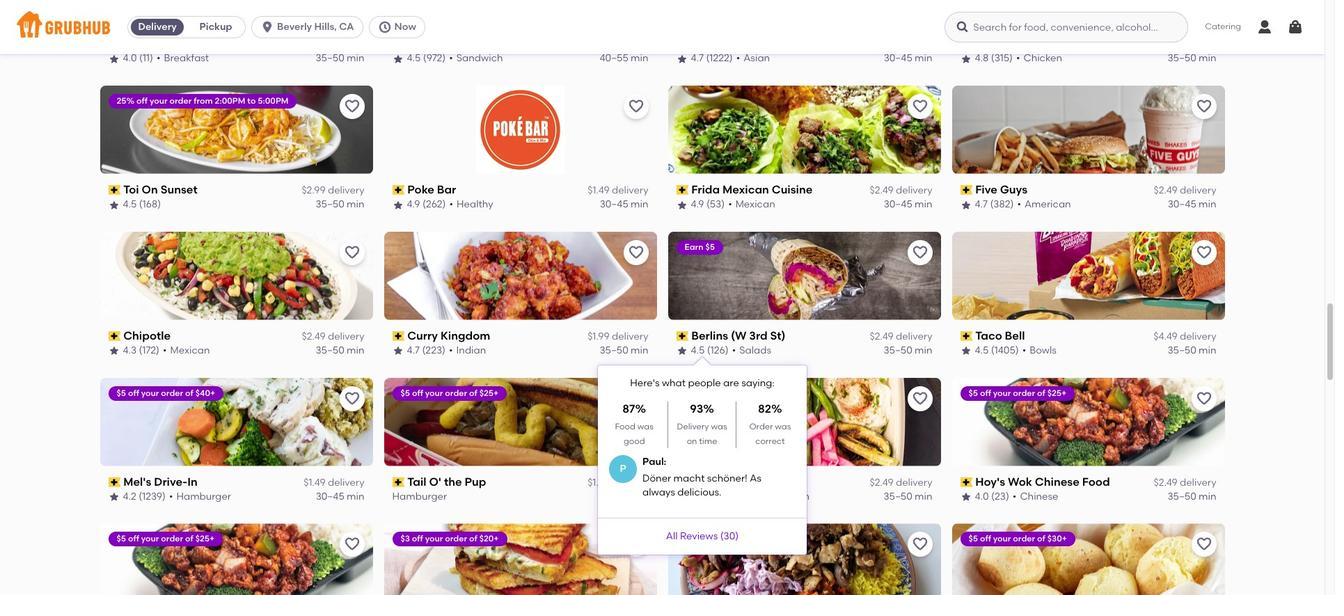 Task type: locate. For each thing, give the bounding box(es) containing it.
30–45 for niko niko sushi
[[884, 53, 912, 64]]

hoy's wok chinese food logo image
[[952, 378, 1225, 466], [100, 524, 373, 595]]

delivery up on
[[677, 422, 709, 432]]

chipotle
[[123, 329, 171, 342]]

niko up "(1222)"
[[719, 37, 744, 50]]

$2.99 delivery for swingers diner
[[302, 38, 364, 50]]

mediterranean
[[739, 491, 810, 503]]

• down berlins (w 3rd st)
[[732, 345, 736, 357]]

was for 82
[[775, 422, 791, 432]]

canter's
[[407, 37, 454, 50]]

4.2 (1239)
[[123, 491, 166, 503]]

star icon image left 4.5 (168)
[[108, 199, 119, 211]]

off down 4.0 (23)
[[980, 534, 991, 544]]

• down drive-
[[169, 491, 173, 503]]

subscription pass image right always
[[676, 477, 689, 487]]

(1239)
[[139, 491, 166, 503]]

off down 4.7 (223)
[[412, 388, 423, 398]]

subscription pass image for niko niko sushi
[[676, 39, 689, 49]]

4.7 down curry
[[407, 345, 420, 357]]

subscription pass image left hoy's
[[960, 477, 972, 487]]

2 horizontal spatial $25+
[[1047, 388, 1067, 398]]

min for hoy's wok chinese food
[[1199, 491, 1216, 503]]

• right "(11)"
[[157, 53, 160, 64]]

1 vertical spatial $1.49 delivery
[[304, 477, 364, 489]]

0 vertical spatial $1.99
[[872, 38, 893, 50]]

1 horizontal spatial was
[[711, 422, 727, 432]]

4.8 left (521)
[[691, 491, 705, 503]]

1 niko from the left
[[691, 37, 716, 50]]

order left $30+
[[1013, 534, 1035, 544]]

star icon image left 4.7 (223)
[[392, 346, 403, 357]]

1 horizontal spatial $1.49
[[588, 185, 609, 196]]

0 vertical spatial 4.8
[[975, 53, 989, 64]]

• right (23)
[[1013, 491, 1017, 503]]

subscription pass image for curry kingdom
[[392, 331, 405, 341]]

mexican up (53)
[[723, 183, 769, 196]]

$25+ down bowls
[[1047, 388, 1067, 398]]

1 horizontal spatial 4.9
[[691, 199, 704, 210]]

order for corner bakery logo
[[445, 534, 467, 544]]

• down guys
[[1017, 199, 1021, 210]]

taco bell
[[975, 329, 1025, 342]]

0 vertical spatial chicken
[[1004, 37, 1049, 50]]

$5 off your order of $25+ down (1239)
[[117, 534, 215, 544]]

$2.49 for frida mexican cuisine
[[870, 185, 893, 196]]

taco bell logo image
[[952, 232, 1225, 320]]

save this restaurant image
[[343, 98, 360, 115], [1195, 98, 1212, 115], [343, 244, 360, 261], [627, 244, 644, 261], [911, 244, 928, 261], [1195, 244, 1212, 261], [343, 390, 360, 407], [911, 390, 928, 407], [627, 536, 644, 553], [911, 536, 928, 553], [1195, 536, 1212, 553]]

1 vertical spatial mexican
[[736, 199, 775, 210]]

0 horizontal spatial soom
[[691, 475, 723, 488]]

4.9 down frida
[[691, 199, 704, 210]]

82 order was correct
[[749, 402, 791, 446]]

star icon image left 4.0 (11) at the top of the page
[[108, 53, 119, 64]]

kingdom
[[441, 329, 490, 342]]

subscription pass image left curry
[[392, 331, 405, 341]]

star icon image left 4.9 (262)
[[392, 199, 403, 211]]

soom
[[691, 475, 723, 488], [725, 475, 757, 488]]

• mexican for frida mexican cuisine
[[728, 199, 775, 210]]

subscription pass image left berlins
[[676, 331, 689, 341]]

0 horizontal spatial delivery
[[138, 21, 177, 33]]

of left "$20+"
[[469, 534, 477, 544]]

svg image
[[1287, 19, 1304, 35], [378, 20, 392, 34]]

swingers
[[123, 37, 173, 50]]

the holy grill (los angeles) logo image
[[668, 524, 941, 595]]

subscription pass image for mel's drive-in
[[108, 477, 121, 487]]

swingers diner
[[123, 37, 205, 50]]

1 vertical spatial $1.99
[[588, 331, 609, 342]]

star icon image left 4.0 (23)
[[960, 492, 971, 503]]

of for pampas grill logo
[[1037, 534, 1045, 544]]

niko up 4.7 (1222)
[[691, 37, 716, 50]]

1 horizontal spatial 4.7
[[691, 53, 704, 64]]

0 horizontal spatial niko
[[691, 37, 716, 50]]

• down bar
[[449, 199, 453, 210]]

of down "indian"
[[469, 388, 477, 398]]

off right 25%
[[136, 96, 148, 106]]

star icon image left 4.5 (1405)
[[960, 346, 971, 357]]

svg image
[[1256, 19, 1273, 35], [260, 20, 274, 34], [956, 20, 970, 34]]

1 horizontal spatial $1.49 delivery
[[588, 185, 648, 196]]

(53)
[[706, 199, 725, 210]]

1 vertical spatial • mexican
[[163, 345, 210, 357]]

• right (972)
[[449, 53, 453, 64]]

$25+ down "indian"
[[479, 388, 499, 398]]

of for corner bakery logo
[[469, 534, 477, 544]]

4.9 for frida mexican cuisine
[[691, 199, 704, 210]]

4.5 for canter's deli
[[407, 53, 421, 64]]

35–50 for chipotle
[[316, 345, 344, 357]]

4.5 down berlins
[[691, 345, 705, 357]]

0 vertical spatial food
[[615, 422, 635, 432]]

hamburger
[[176, 491, 231, 503], [392, 491, 447, 503]]

are
[[723, 377, 739, 389]]

2 horizontal spatial svg image
[[1256, 19, 1273, 35]]

subscription pass image left frida
[[676, 185, 689, 195]]

0 horizontal spatial 4.9
[[407, 199, 420, 210]]

order left from
[[169, 96, 192, 106]]

40–55 min
[[600, 53, 648, 64]]

2 vertical spatial $1.99
[[588, 477, 609, 489]]

delivery for frida mexican cuisine
[[896, 185, 932, 196]]

0 horizontal spatial was
[[637, 422, 654, 432]]

toi on sunset logo image
[[100, 85, 373, 174]]

five guys logo image
[[952, 85, 1225, 174]]

$1.49 for mel's drive-in
[[304, 477, 325, 489]]

• sandwich
[[449, 53, 503, 64]]

• right (172)
[[163, 345, 167, 357]]

food
[[615, 422, 635, 432], [1082, 475, 1110, 488]]

subscription pass image left taco in the right of the page
[[960, 331, 972, 341]]

0 vertical spatial delivery
[[138, 21, 177, 33]]

35–50 min for chipotle
[[316, 345, 364, 357]]

(126)
[[707, 345, 729, 357]]

off
[[136, 96, 148, 106], [128, 388, 139, 398], [412, 388, 423, 398], [980, 388, 991, 398], [128, 534, 139, 544], [412, 534, 423, 544], [980, 534, 991, 544]]

was for 87
[[637, 422, 654, 432]]

chinese down hoy's wok chinese food
[[1020, 491, 1058, 503]]

$5
[[705, 242, 715, 252], [117, 388, 126, 398], [401, 388, 410, 398], [969, 388, 978, 398], [117, 534, 126, 544], [969, 534, 978, 544]]

min for calif chicken cafe - beverly grove
[[1199, 53, 1216, 64]]

off for toi on sunset logo on the top left
[[136, 96, 148, 106]]

$1.49 for poke bar
[[588, 185, 609, 196]]

4.7 for curry kingdom
[[407, 345, 420, 357]]

$2.99 delivery for canter's deli
[[586, 38, 648, 50]]

mexican
[[723, 183, 769, 196], [736, 199, 775, 210], [170, 345, 210, 357]]

mexican for frida mexican cuisine
[[736, 199, 775, 210]]

on
[[142, 183, 158, 196]]

0 horizontal spatial beverly
[[277, 21, 312, 33]]

your right 25%
[[150, 96, 167, 106]]

$1.99 for tail o' the pup
[[588, 477, 609, 489]]

• for canter's deli
[[449, 53, 453, 64]]

star icon image for soom soom fresh
[[676, 492, 687, 503]]

subscription pass image left toi at top
[[108, 185, 121, 195]]

4.5
[[407, 53, 421, 64], [123, 199, 137, 210], [691, 345, 705, 357], [975, 345, 989, 357]]

$2.99 delivery for toi on sunset
[[302, 185, 364, 196]]

min for curry kingdom
[[631, 345, 648, 357]]

star icon image for taco bell
[[960, 346, 971, 357]]

subscription pass image
[[108, 39, 121, 49], [392, 39, 405, 49], [960, 39, 972, 49], [108, 185, 121, 195], [392, 185, 405, 195], [108, 331, 121, 341], [676, 331, 689, 341], [960, 331, 972, 341], [108, 477, 121, 487], [392, 477, 405, 487], [676, 477, 689, 487]]

4.5 left (972)
[[407, 53, 421, 64]]

35–50 min for calif chicken cafe - beverly grove
[[1168, 53, 1216, 64]]

(23)
[[991, 491, 1009, 503]]

2 was from the left
[[711, 422, 727, 432]]

frida
[[691, 183, 720, 196]]

1 horizontal spatial niko
[[719, 37, 744, 50]]

$1.49 delivery for poke bar
[[588, 185, 648, 196]]

order down • indian
[[445, 388, 467, 398]]

1 horizontal spatial • mexican
[[728, 199, 775, 210]]

0 vertical spatial $1.99 delivery
[[872, 38, 932, 50]]

1 horizontal spatial $25+
[[479, 388, 499, 398]]

subscription pass image down now button at the left of page
[[392, 39, 405, 49]]

corner bakery logo image
[[384, 524, 657, 595]]

delivery
[[138, 21, 177, 33], [677, 422, 709, 432]]

0 horizontal spatial svg image
[[378, 20, 392, 34]]

(972)
[[423, 53, 446, 64]]

• mexican down frida mexican cuisine
[[728, 199, 775, 210]]

star icon image
[[108, 53, 119, 64], [392, 53, 403, 64], [676, 53, 687, 64], [960, 53, 971, 64], [108, 199, 119, 211], [392, 199, 403, 211], [676, 199, 687, 211], [960, 199, 971, 211], [108, 346, 119, 357], [392, 346, 403, 357], [676, 346, 687, 357], [960, 346, 971, 357], [108, 492, 119, 503], [676, 492, 687, 503], [960, 492, 971, 503]]

off down the 4.2
[[128, 534, 139, 544]]

star icon image left 4.3
[[108, 346, 119, 357]]

1 vertical spatial 4.8
[[691, 491, 705, 503]]

1 horizontal spatial hamburger
[[392, 491, 447, 503]]

$1.99 for curry kingdom
[[588, 331, 609, 342]]

35–50 for calif chicken cafe - beverly grove
[[1168, 53, 1196, 64]]

mexican right (172)
[[170, 345, 210, 357]]

4.9 down poke
[[407, 199, 420, 210]]

2 4.9 from the left
[[691, 199, 704, 210]]

1 hamburger from the left
[[176, 491, 231, 503]]

0 vertical spatial beverly
[[277, 21, 312, 33]]

indian
[[456, 345, 486, 357]]

hamburger down the 'tail'
[[392, 491, 447, 503]]

4.7 left "(1222)"
[[691, 53, 704, 64]]

soom up (521)
[[725, 475, 757, 488]]

$2.49 for hoy's wok chinese food
[[1154, 477, 1177, 489]]

$1.99 delivery for niko niko sushi
[[872, 38, 932, 50]]

40–55
[[600, 53, 628, 64]]

star icon image for frida mexican cuisine
[[676, 199, 687, 211]]

order for toi on sunset logo on the top left
[[169, 96, 192, 106]]

30–45 min for five guys
[[1168, 199, 1216, 210]]

4.8 (521)
[[691, 491, 728, 503]]

was inside "82 order was correct"
[[775, 422, 791, 432]]

0 horizontal spatial 4.0
[[123, 53, 137, 64]]

curry
[[407, 329, 438, 342]]

star icon image for niko niko sushi
[[676, 53, 687, 64]]

0 vertical spatial hoy's wok chinese food logo image
[[952, 378, 1225, 466]]

$1.49
[[588, 185, 609, 196], [304, 477, 325, 489]]

of down • hamburger
[[185, 534, 193, 544]]

30–45 for five guys
[[1168, 199, 1196, 210]]

$1.49 delivery for mel's drive-in
[[304, 477, 364, 489]]

delivery for niko niko sushi
[[896, 38, 932, 50]]

4.7 for five guys
[[975, 199, 988, 210]]

on
[[687, 436, 697, 446]]

• down niko niko sushi
[[736, 53, 740, 64]]

min for mel's drive-in
[[347, 491, 364, 503]]

1 4.9 from the left
[[407, 199, 420, 210]]

0 horizontal spatial 4.8
[[691, 491, 705, 503]]

2 vertical spatial 4.7
[[407, 345, 420, 357]]

0 horizontal spatial $1.49 delivery
[[304, 477, 364, 489]]

$1.99
[[872, 38, 893, 50], [588, 331, 609, 342], [588, 477, 609, 489]]

93 delivery was on time
[[677, 402, 727, 446]]

1 horizontal spatial $5 off your order of $25+
[[401, 388, 499, 398]]

$5 down 4.0 (23)
[[969, 534, 978, 544]]

• down bell
[[1022, 345, 1026, 357]]

4.3 (172)
[[123, 345, 159, 357]]

2 horizontal spatial $5 off your order of $25+
[[969, 388, 1067, 398]]

always
[[643, 486, 675, 498]]

• for swingers diner
[[157, 53, 160, 64]]

canter's deli
[[407, 37, 478, 50]]

$1.99 delivery for curry kingdom
[[588, 331, 648, 342]]

subscription pass image for berlins (w 3rd st)
[[676, 331, 689, 341]]

30–45 min for mel's drive-in
[[316, 491, 364, 503]]

chicken up • chicken
[[1004, 37, 1049, 50]]

of for tail o' the pup logo
[[469, 388, 477, 398]]

$2.99 delivery
[[302, 38, 364, 50], [586, 38, 648, 50], [302, 185, 364, 196]]

your for tail o' the pup logo
[[425, 388, 443, 398]]

4.7
[[691, 53, 704, 64], [975, 199, 988, 210], [407, 345, 420, 357]]

35–50 min for toi on sunset
[[316, 199, 364, 210]]

hamburger down in
[[176, 491, 231, 503]]

1 was from the left
[[637, 422, 654, 432]]

1 soom from the left
[[691, 475, 723, 488]]

was up "good"
[[637, 422, 654, 432]]

2 horizontal spatial 4.7
[[975, 199, 988, 210]]

p
[[620, 463, 626, 475]]

delivery for curry kingdom
[[612, 331, 648, 342]]

subscription pass image
[[676, 39, 689, 49], [676, 185, 689, 195], [960, 185, 972, 195], [392, 331, 405, 341], [960, 477, 972, 487]]

0 vertical spatial $1.49
[[588, 185, 609, 196]]

0 horizontal spatial svg image
[[260, 20, 274, 34]]

$2.49 delivery
[[1154, 38, 1216, 50], [870, 185, 932, 196], [1154, 185, 1216, 196], [302, 331, 364, 342], [870, 331, 932, 342], [870, 477, 932, 489], [1154, 477, 1216, 489]]

beverly right -
[[1089, 37, 1129, 50]]

chinese up • chinese
[[1035, 475, 1079, 488]]

0 vertical spatial 4.7
[[691, 53, 704, 64]]

2 horizontal spatial was
[[775, 422, 791, 432]]

0 horizontal spatial hoy's wok chinese food logo image
[[100, 524, 373, 595]]

1 vertical spatial $1.99 delivery
[[588, 331, 648, 342]]

4.5 down taco in the right of the page
[[975, 345, 989, 357]]

4.2
[[123, 491, 136, 503]]

1 vertical spatial delivery
[[677, 422, 709, 432]]

hoy's
[[975, 475, 1005, 488]]

people
[[688, 377, 721, 389]]

was inside 87 food was good
[[637, 422, 654, 432]]

beverly left hills,
[[277, 21, 312, 33]]

min for niko niko sushi
[[915, 53, 932, 64]]

delivery for poke bar
[[612, 185, 648, 196]]

0 vertical spatial • mexican
[[728, 199, 775, 210]]

delivery for swingers diner
[[328, 38, 364, 50]]

0 horizontal spatial 4.7
[[407, 345, 420, 357]]

time
[[699, 436, 717, 446]]

bowls
[[1030, 345, 1057, 357]]

poke bar logo image
[[476, 85, 564, 174]]

what
[[662, 377, 686, 389]]

five
[[975, 183, 997, 196]]

your down (223)
[[425, 388, 443, 398]]

order left the $40+
[[161, 388, 183, 398]]

4.0 down hoy's
[[975, 491, 989, 503]]

1 horizontal spatial 4.8
[[975, 53, 989, 64]]

star icon image left 4.7 (382)
[[960, 199, 971, 211]]

$5 off your order of $25+ down (1405)
[[969, 388, 1067, 398]]

star icon image left 4.5 (126)
[[676, 346, 687, 357]]

$2.49 delivery for soom soom fresh
[[870, 477, 932, 489]]

1 vertical spatial chicken
[[1023, 53, 1062, 64]]

• for curry kingdom
[[449, 345, 453, 357]]

mexican down frida mexican cuisine
[[736, 199, 775, 210]]

0 vertical spatial 4.0
[[123, 53, 137, 64]]

berlins (w 3rd st)  logo image
[[668, 232, 941, 320]]

of left the $40+
[[185, 388, 193, 398]]

pup
[[465, 475, 486, 488]]

1 vertical spatial food
[[1082, 475, 1110, 488]]

your right $3
[[425, 534, 443, 544]]

of for mel's drive-in logo
[[185, 388, 193, 398]]

4.7 down the five
[[975, 199, 988, 210]]

1 horizontal spatial 4.0
[[975, 491, 989, 503]]

your down (172)
[[141, 388, 159, 398]]

0 vertical spatial $1.49 delivery
[[588, 185, 648, 196]]

3 was from the left
[[775, 422, 791, 432]]

soom soom fresh logo image
[[668, 378, 941, 466]]

0 horizontal spatial food
[[615, 422, 635, 432]]

off for corner bakery logo
[[412, 534, 423, 544]]

poke bar
[[407, 183, 456, 196]]

2 vertical spatial mexican
[[170, 345, 210, 357]]

1 vertical spatial beverly
[[1089, 37, 1129, 50]]

2 vertical spatial $1.99 delivery
[[588, 477, 648, 489]]

35–50 for tail o' the pup
[[600, 491, 628, 503]]

save this restaurant image
[[627, 98, 644, 115], [911, 98, 928, 115], [627, 390, 644, 407], [1195, 390, 1212, 407], [343, 536, 360, 553]]

$5 off your order of $25+ down (223)
[[401, 388, 499, 398]]

1 vertical spatial 4.0
[[975, 491, 989, 503]]

your down (23)
[[993, 534, 1011, 544]]

• for berlins (w 3rd st)
[[732, 345, 736, 357]]

subscription pass image for calif chicken cafe - beverly grove
[[960, 39, 972, 49]]

0 horizontal spatial $1.49
[[304, 477, 325, 489]]

0 horizontal spatial • mexican
[[163, 345, 210, 357]]

$1.99 delivery
[[872, 38, 932, 50], [588, 331, 648, 342], [588, 477, 648, 489]]

• for chipotle
[[163, 345, 167, 357]]

order down (1239)
[[161, 534, 183, 544]]

30–45 for poke bar
[[600, 199, 628, 210]]

1 horizontal spatial delivery
[[677, 422, 709, 432]]

delivery up swingers diner
[[138, 21, 177, 33]]

1 vertical spatial hoy's wok chinese food logo image
[[100, 524, 373, 595]]

min for soom soom fresh
[[915, 491, 932, 503]]

1 vertical spatial 4.7
[[975, 199, 988, 210]]

star icon image for five guys
[[960, 199, 971, 211]]

star icon image left 4.7 (1222)
[[676, 53, 687, 64]]

star icon image for curry kingdom
[[392, 346, 403, 357]]

star icon image left 4.9 (53)
[[676, 199, 687, 211]]

25% off your order from 2:00pm to 5:00pm
[[117, 96, 288, 106]]

0 horizontal spatial hamburger
[[176, 491, 231, 503]]

0 horizontal spatial $25+
[[195, 534, 215, 544]]

subscription pass image for poke bar
[[392, 185, 405, 195]]

poke
[[407, 183, 434, 196]]

order left "$20+"
[[445, 534, 467, 544]]

calif chicken cafe - beverly grove
[[975, 37, 1165, 50]]

chicken down cafe
[[1023, 53, 1062, 64]]

subscription pass image left the five
[[960, 185, 972, 195]]

1 horizontal spatial hoy's wok chinese food logo image
[[952, 378, 1225, 466]]

• indian
[[449, 345, 486, 357]]

1 vertical spatial $1.49
[[304, 477, 325, 489]]

30–45 min for niko niko sushi
[[884, 53, 932, 64]]

35–50 for swingers diner
[[316, 53, 344, 64]]

was up the "correct" in the bottom right of the page
[[775, 422, 791, 432]]

star icon image left 4.5 (972)
[[392, 53, 403, 64]]

subscription pass image left chipotle
[[108, 331, 121, 341]]

saying:
[[741, 377, 775, 389]]

order
[[169, 96, 192, 106], [161, 388, 183, 398], [445, 388, 467, 398], [1013, 388, 1035, 398], [161, 534, 183, 544], [445, 534, 467, 544], [1013, 534, 1035, 544]]

tooltip
[[598, 357, 807, 555]]

order for tail o' the pup logo
[[445, 388, 467, 398]]

subscription pass image left calif
[[960, 39, 972, 49]]

1 horizontal spatial soom
[[725, 475, 757, 488]]

off right $3
[[412, 534, 423, 544]]

beverly
[[277, 21, 312, 33], [1089, 37, 1129, 50]]

deli
[[457, 37, 478, 50]]

subscription pass image left niko niko sushi
[[676, 39, 689, 49]]

save this restaurant button
[[339, 94, 364, 119], [623, 94, 648, 119], [907, 94, 932, 119], [1191, 94, 1216, 119], [339, 240, 364, 265], [623, 240, 648, 265], [907, 240, 932, 265], [1191, 240, 1216, 265], [339, 386, 364, 411], [623, 386, 648, 411], [907, 386, 932, 411], [1191, 386, 1216, 411], [339, 532, 364, 557], [623, 532, 648, 557], [907, 532, 932, 557], [1191, 532, 1216, 557]]

catering button
[[1195, 11, 1251, 43]]

subscription pass image for toi on sunset
[[108, 185, 121, 195]]

delivery
[[328, 38, 364, 50], [612, 38, 648, 50], [896, 38, 932, 50], [1180, 38, 1216, 50], [328, 185, 364, 196], [612, 185, 648, 196], [896, 185, 932, 196], [1180, 185, 1216, 196], [328, 331, 364, 342], [612, 331, 648, 342], [896, 331, 932, 342], [1180, 331, 1216, 342], [328, 477, 364, 489], [612, 477, 648, 489], [896, 477, 932, 489], [1180, 477, 1216, 489]]

$2.49 delivery for chipotle
[[302, 331, 364, 342]]

4.9 (53)
[[691, 199, 725, 210]]

35–50 min for taco bell
[[1168, 345, 1216, 357]]

frida mexican cuisine logo image
[[668, 85, 941, 174]]

4.8 for soom soom fresh
[[691, 491, 705, 503]]

delivery button
[[128, 16, 187, 38]]

• right (315)
[[1016, 53, 1020, 64]]

• healthy
[[449, 199, 493, 210]]

was inside 93 delivery was on time
[[711, 422, 727, 432]]



Task type: vqa. For each thing, say whether or not it's contained in the screenshot.


Task type: describe. For each thing, give the bounding box(es) containing it.
• for calif chicken cafe - beverly grove
[[1016, 53, 1020, 64]]

87 food was good
[[615, 402, 654, 446]]

the
[[444, 475, 462, 488]]

five guys
[[975, 183, 1027, 196]]

min for chipotle
[[347, 345, 364, 357]]

$5 down 4.7 (223)
[[401, 388, 410, 398]]

$2.49 delivery for hoy's wok chinese food
[[1154, 477, 1216, 489]]

87
[[622, 402, 635, 415]]

paul döner macht schöner! as always delicious.
[[643, 456, 761, 498]]

35–50 min for curry kingdom
[[600, 345, 648, 357]]

$2.49 for berlins (w 3rd st)
[[870, 331, 893, 342]]

0 horizontal spatial $5 off your order of $25+
[[117, 534, 215, 544]]

earn $5
[[685, 242, 715, 252]]

$25+ for pup
[[479, 388, 499, 398]]

35–50 min for swingers diner
[[316, 53, 364, 64]]

30–45 for mel's drive-in
[[316, 491, 344, 503]]

was for 93
[[711, 422, 727, 432]]

$4.49
[[1154, 331, 1177, 342]]

4.5 (972)
[[407, 53, 446, 64]]

35–50 for berlins (w 3rd st)
[[884, 345, 912, 357]]

mexican for chipotle
[[170, 345, 210, 357]]

4.7 for niko niko sushi
[[691, 53, 704, 64]]

1 horizontal spatial svg image
[[956, 20, 970, 34]]

• american
[[1017, 199, 1071, 210]]

beverly hills, ca
[[277, 21, 354, 33]]

healthy
[[457, 199, 493, 210]]

curry kingdom logo image
[[384, 232, 657, 320]]

calif
[[975, 37, 1002, 50]]

$2.49 delivery for frida mexican cuisine
[[870, 185, 932, 196]]

min for berlins (w 3rd st)
[[915, 345, 932, 357]]

4.0 for hoy's wok chinese food
[[975, 491, 989, 503]]

macht
[[673, 472, 705, 484]]

off for pampas grill logo
[[980, 534, 991, 544]]

your for toi on sunset logo on the top left
[[150, 96, 167, 106]]

sandwich
[[456, 53, 503, 64]]

2 niko from the left
[[719, 37, 744, 50]]

delivery inside 93 delivery was on time
[[677, 422, 709, 432]]

frida mexican cuisine
[[691, 183, 813, 196]]

subscription pass image for canter's deli
[[392, 39, 405, 49]]

0 vertical spatial chinese
[[1035, 475, 1079, 488]]

• salads
[[732, 345, 771, 357]]

(382)
[[990, 199, 1014, 210]]

(1405)
[[991, 345, 1019, 357]]

1 vertical spatial chinese
[[1020, 491, 1058, 503]]

$20+
[[479, 534, 499, 544]]

delivery for soom soom fresh
[[896, 477, 932, 489]]

mel's
[[123, 475, 151, 488]]

diner
[[176, 37, 205, 50]]

35–50 min for soom soom fresh
[[884, 491, 932, 503]]

$2.49 for calif chicken cafe - beverly grove
[[1154, 38, 1177, 50]]

chipotle logo image
[[100, 232, 373, 320]]

delivery for canter's deli
[[612, 38, 648, 50]]

$2.99 for swingers diner
[[302, 38, 325, 50]]

$2.49 delivery for five guys
[[1154, 185, 1216, 196]]

0 vertical spatial mexican
[[723, 183, 769, 196]]

• for poke bar
[[449, 199, 453, 210]]

good
[[624, 436, 645, 446]]

(521)
[[707, 491, 728, 503]]

of down • bowls
[[1037, 388, 1045, 398]]

as
[[750, 472, 761, 484]]

subscription pass image for chipotle
[[108, 331, 121, 341]]

order
[[749, 422, 773, 432]]

in
[[187, 475, 197, 488]]

star icon image for hoy's wok chinese food
[[960, 492, 971, 503]]

4.5 (168)
[[123, 199, 161, 210]]

delivery for berlins (w 3rd st)
[[896, 331, 932, 342]]

$5 off your order of $30+
[[969, 534, 1067, 544]]

Search for food, convenience, alcohol... search field
[[945, 12, 1188, 42]]

your down (1239)
[[141, 534, 159, 544]]

4.5 (1405)
[[975, 345, 1019, 357]]

your down (1405)
[[993, 388, 1011, 398]]

star icon image for swingers diner
[[108, 53, 119, 64]]

toi on sunset
[[123, 183, 197, 196]]

your for mel's drive-in logo
[[141, 388, 159, 398]]

subscription pass image for frida mexican cuisine
[[676, 185, 689, 195]]

delivery for taco bell
[[1180, 331, 1216, 342]]

berlins
[[691, 329, 728, 342]]

off down 4.5 (1405)
[[980, 388, 991, 398]]

off for tail o' the pup logo
[[412, 388, 423, 398]]

• bowls
[[1022, 345, 1057, 357]]

food inside 87 food was good
[[615, 422, 635, 432]]

delicious.
[[677, 486, 722, 498]]

4.7 (1222)
[[691, 53, 733, 64]]

(w
[[731, 329, 746, 342]]

$2.49 for soom soom fresh
[[870, 477, 893, 489]]

order for mel's drive-in logo
[[161, 388, 183, 398]]

35–50 min for tail o' the pup
[[600, 491, 648, 503]]

4.5 down toi at top
[[123, 199, 137, 210]]

• hamburger
[[169, 491, 231, 503]]

subscription pass image for hoy's wok chinese food
[[960, 477, 972, 487]]

35–50 for hoy's wok chinese food
[[1168, 491, 1196, 503]]

delivery for hoy's wok chinese food
[[1180, 477, 1216, 489]]

sunset
[[161, 183, 197, 196]]

• for frida mexican cuisine
[[728, 199, 732, 210]]

wok
[[1008, 475, 1032, 488]]

35–50 for taco bell
[[1168, 345, 1196, 357]]

off for mel's drive-in logo
[[128, 388, 139, 398]]

tooltip containing 87
[[598, 357, 807, 555]]

(
[[720, 531, 724, 542]]

(172)
[[139, 345, 159, 357]]

chicken for calif
[[1004, 37, 1049, 50]]

cuisine
[[772, 183, 813, 196]]

grove
[[1132, 37, 1165, 50]]

bell
[[1005, 329, 1025, 342]]

döner
[[643, 472, 671, 484]]

35–50 min for hoy's wok chinese food
[[1168, 491, 1216, 503]]

$30+
[[1047, 534, 1067, 544]]

30
[[724, 531, 735, 542]]

breakfast
[[164, 53, 209, 64]]

delivery inside button
[[138, 21, 177, 33]]

toi
[[123, 183, 139, 196]]

berlins (w 3rd st)
[[691, 329, 786, 342]]

american
[[1025, 199, 1071, 210]]

2 soom from the left
[[725, 475, 757, 488]]

4.5 for taco bell
[[975, 345, 989, 357]]

5:00pm
[[258, 96, 288, 106]]

niko niko sushi
[[691, 37, 775, 50]]

35–50 for soom soom fresh
[[884, 491, 912, 503]]

1 horizontal spatial beverly
[[1089, 37, 1129, 50]]

93
[[690, 402, 703, 415]]

4.8 (315)
[[975, 53, 1013, 64]]

1 horizontal spatial svg image
[[1287, 19, 1304, 35]]

soom soom fresh
[[691, 475, 789, 488]]

tail
[[407, 475, 426, 488]]

4.8 for calif chicken cafe - beverly grove
[[975, 53, 989, 64]]

min for canter's deli
[[631, 53, 648, 64]]

here's what people are saying:
[[630, 377, 775, 389]]

30–45 for frida mexican cuisine
[[884, 199, 912, 210]]

ca
[[339, 21, 354, 33]]

2:00pm
[[215, 96, 245, 106]]

your for corner bakery logo
[[425, 534, 443, 544]]

catering
[[1205, 22, 1241, 32]]

delivery for chipotle
[[328, 331, 364, 342]]

$2.49 for five guys
[[1154, 185, 1177, 196]]

st)
[[770, 329, 786, 342]]

all reviews ( 30 )
[[666, 531, 739, 542]]

1 horizontal spatial food
[[1082, 475, 1110, 488]]

$5 down 4.5 (1405)
[[969, 388, 978, 398]]

$5 down the 4.2
[[117, 534, 126, 544]]

$2.49 delivery for berlins (w 3rd st)
[[870, 331, 932, 342]]

asian
[[744, 53, 770, 64]]

pampas grill logo image
[[952, 524, 1225, 595]]

all
[[666, 531, 678, 542]]

• chicken
[[1016, 53, 1062, 64]]

sushi
[[747, 37, 775, 50]]

30–45 min for frida mexican cuisine
[[884, 199, 932, 210]]

$25+ for food
[[1047, 388, 1067, 398]]

82
[[758, 402, 771, 415]]

star icon image for berlins (w 3rd st)
[[676, 346, 687, 357]]

$5 off your order of $25+ for o'
[[401, 388, 499, 398]]

• for niko niko sushi
[[736, 53, 740, 64]]

svg image inside "beverly hills, ca" 'button'
[[260, 20, 274, 34]]

pickup button
[[187, 16, 245, 38]]

subscription pass image for swingers diner
[[108, 39, 121, 49]]

$1.99 for niko niko sushi
[[872, 38, 893, 50]]

4.9 (262)
[[407, 199, 446, 210]]

tail o' the pup logo image
[[384, 378, 657, 466]]

$5 down 4.3
[[117, 388, 126, 398]]

4.0 (23)
[[975, 491, 1009, 503]]

35–50 for curry kingdom
[[600, 345, 628, 357]]

hills,
[[314, 21, 337, 33]]

$2.49 delivery for calif chicken cafe - beverly grove
[[1154, 38, 1216, 50]]

• asian
[[736, 53, 770, 64]]

$2.99 for toi on sunset
[[302, 185, 325, 196]]

mel's drive-in logo image
[[100, 378, 373, 466]]

min for frida mexican cuisine
[[915, 199, 932, 210]]

order down • bowls
[[1013, 388, 1035, 398]]

(168)
[[139, 199, 161, 210]]

schöner!
[[707, 472, 747, 484]]

2 hamburger from the left
[[392, 491, 447, 503]]

subscription pass image for tail o' the pup
[[392, 477, 405, 487]]

$2.49 for chipotle
[[302, 331, 325, 342]]

$5 right the earn
[[705, 242, 715, 252]]

svg image inside now button
[[378, 20, 392, 34]]

(315)
[[991, 53, 1013, 64]]

curry kingdom
[[407, 329, 490, 342]]

star icon image for calif chicken cafe - beverly grove
[[960, 53, 971, 64]]

to
[[247, 96, 256, 106]]

star icon image for canter's deli
[[392, 53, 403, 64]]

$2.99 for canter's deli
[[586, 38, 609, 50]]

beverly inside "beverly hills, ca" 'button'
[[277, 21, 312, 33]]

4.3
[[123, 345, 137, 357]]

now button
[[369, 16, 431, 38]]

4.7 (223)
[[407, 345, 446, 357]]

(223)
[[422, 345, 446, 357]]

main navigation navigation
[[0, 0, 1325, 54]]



